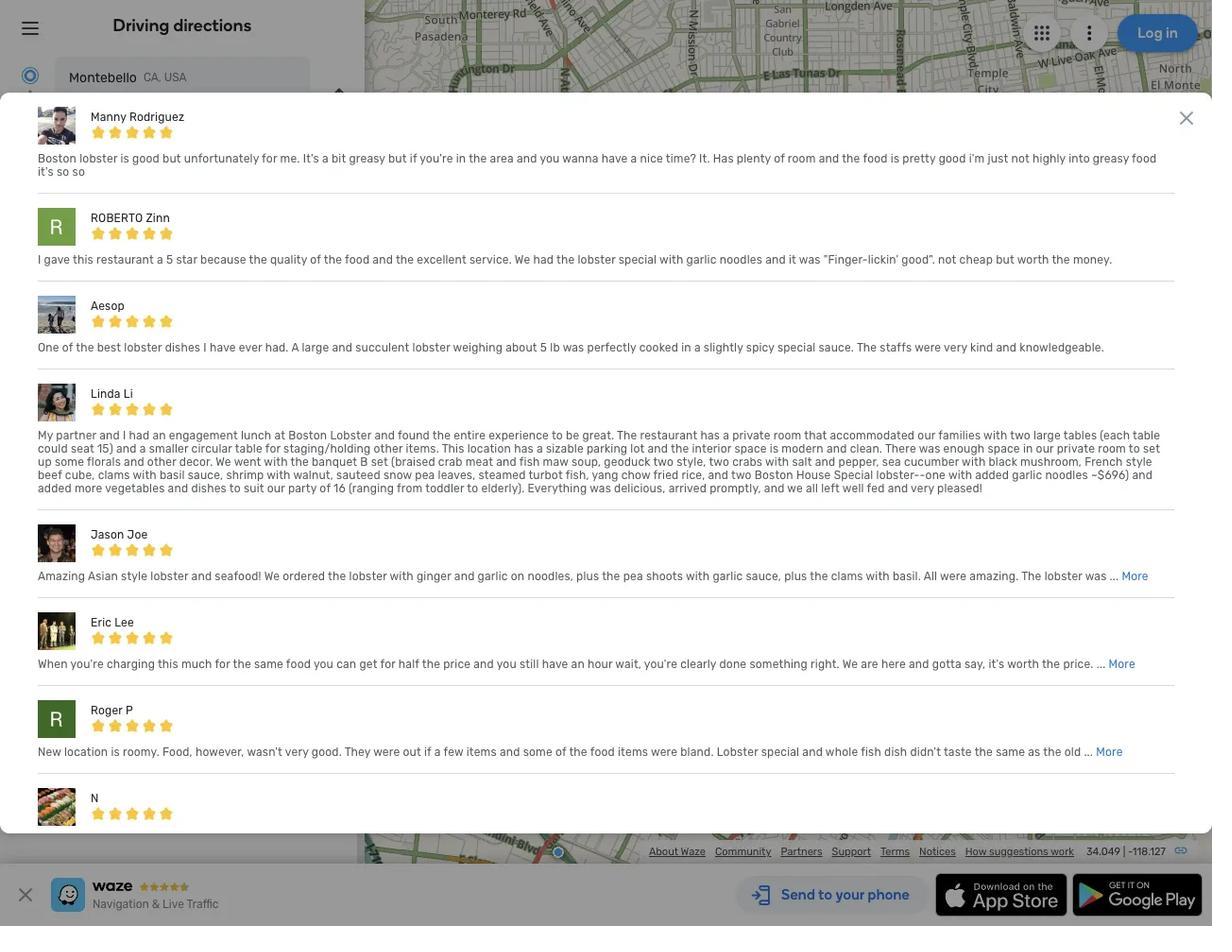 Task type: vqa. For each thing, say whether or not it's contained in the screenshot.
the top arrive
no



Task type: locate. For each thing, give the bounding box(es) containing it.
seafood up 'unfortunately'
[[166, 117, 217, 132]]

rosemead for boston lobster seafood restaurant, rosemead opening hours
[[19, 815, 74, 828]]

is down manny rodriguez
[[120, 152, 129, 165]]

2 horizontal spatial i
[[203, 341, 207, 354]]

usa left the are
[[807, 646, 831, 661]]

in inside my partner and i had an engagement lunch at boston lobster and found the entire experience to be great. the restaurant has a private room that accommodated our families with two large tables (each table could seat 15) and a smaller circular table for staging/holding other items. this location has a sizable parking lot and the interior space is modern and clean. there was enough space in our private room to set up some florals and other decor.  we went with the banquet b set (braised crab meat and fish maw soup, geoduck two style, two crabs with salt and pepper, sea cucumber with black mushroom, french style beef cube, clams with basil sauce, shrimp with walnut, sauteed snow pea leaves, steamed turbot fish, yang chow fried rice, and two boston house special lobster--one with added garlic noodles ~$696) and added more vegetables and dishes to suit our party of 16 (ranging from toddler to elderly). everything was delicious, arrived promptly, and we all left well fed and very pleased!
[[1023, 442, 1033, 455]]

restaurant, inside boston lobster seafood restaurant, rosemead address
[[251, 780, 312, 793]]

you
[[540, 152, 560, 165], [314, 658, 334, 671], [497, 658, 517, 671]]

but right cheap
[[996, 253, 1015, 266]]

restaurant, inside boston lobster seafood restaurant, rosemead driving directions
[[214, 762, 276, 775]]

you inside boston lobster is good but unfortunately for me. it's a bit greasy but if you're in the area and you wanna have a nice time? it. has plenty of room and the food is pretty good i'm just not highly into greasy food it's so so
[[540, 152, 560, 165]]

boston
[[69, 117, 113, 132], [38, 152, 77, 165], [288, 429, 327, 442], [755, 469, 794, 482], [89, 745, 127, 758], [84, 762, 122, 775], [121, 780, 158, 793], [129, 797, 167, 810]]

is left modern
[[770, 442, 779, 455]]

2 vertical spatial more
[[1096, 745, 1123, 759]]

photos
[[31, 493, 74, 509]]

boston lobster seafood restaurant, rosemead address
[[19, 780, 312, 810]]

had right service.
[[533, 253, 554, 266]]

1 vertical spatial sauce,
[[746, 570, 781, 583]]

the right much
[[233, 658, 251, 671]]

but right it's
[[388, 152, 407, 165]]

ca,
[[144, 71, 161, 84], [784, 646, 804, 661]]

image 3 of boston lobster seafood restaurant, rosemead image
[[180, 521, 257, 598]]

space
[[735, 442, 767, 455], [988, 442, 1020, 455]]

pleased!
[[937, 482, 983, 495]]

and left "finger-
[[766, 253, 786, 266]]

half
[[399, 658, 419, 671]]

has up style,
[[701, 429, 720, 442]]

0 horizontal spatial pea
[[415, 469, 435, 482]]

seafood inside boston lobster seafood restaurant, rosemead driving directions
[[168, 762, 211, 775]]

0 vertical spatial good.
[[312, 745, 342, 759]]

there
[[885, 442, 916, 455]]

1 horizontal spatial it
[[789, 253, 797, 266]]

for
[[262, 152, 277, 165], [265, 442, 281, 455], [215, 658, 230, 671], [380, 658, 396, 671], [137, 718, 154, 734]]

2 so from the left
[[72, 165, 85, 178]]

zinn
[[146, 212, 170, 225]]

1 vertical spatial i
[[203, 341, 207, 354]]

0 vertical spatial pea
[[415, 469, 435, 482]]

0 vertical spatial if
[[410, 152, 417, 165]]

into
[[1069, 152, 1090, 165]]

we inside my partner and i had an engagement lunch at boston lobster and found the entire experience to be great. the restaurant has a private room that accommodated our families with two large tables (each table could seat 15) and a smaller circular table for staging/holding other items. this location has a sizable parking lot and the interior space is modern and clean. there was enough space in our private room to set up some florals and other decor.  we went with the banquet b set (braised crab meat and fish maw soup, geoduck two style, two crabs with salt and pepper, sea cucumber with black mushroom, french style beef cube, clams with basil sauce, shrimp with walnut, sauteed snow pea leaves, steamed turbot fish, yang chow fried rice, and two boston house special lobster--one with added garlic noodles ~$696) and added more vegetables and dishes to suit our party of 16 (ranging from toddler to elderly). everything was delicious, arrived promptly, and we all left well fed and very pleased!
[[216, 455, 231, 469]]

for left me.
[[262, 152, 277, 165]]

rosemead for boston lobster seafood restaurant, rosemead driving directions
[[278, 762, 334, 775]]

seafood for boston lobster seafood restaurant, rosemead address
[[204, 780, 248, 793]]

1 horizontal spatial plus
[[784, 570, 807, 583]]

an inside my partner and i had an engagement lunch at boston lobster and found the entire experience to be great. the restaurant has a private room that accommodated our families with two large tables (each table could seat 15) and a smaller circular table for staging/holding other items. this location has a sizable parking lot and the interior space is modern and clean. there was enough space in our private room to set up some florals and other decor.  we went with the banquet b set (braised crab meat and fish maw soup, geoduck two style, two crabs with salt and pepper, sea cucumber with black mushroom, french style beef cube, clams with basil sauce, shrimp with walnut, sauteed snow pea leaves, steamed turbot fish, yang chow fried rice, and two boston house special lobster--one with added garlic noodles ~$696) and added more vegetables and dishes to suit our party of 16 (ranging from toddler to elderly). everything was delicious, arrived promptly, and we all left well fed and very pleased!
[[153, 429, 166, 442]]

1 horizontal spatial sauce,
[[746, 570, 781, 583]]

1 vertical spatial ca,
[[784, 646, 804, 661]]

0 horizontal spatial fish
[[520, 455, 540, 469]]

cooked
[[639, 341, 679, 354]]

location
[[467, 442, 511, 455], [64, 745, 108, 759]]

directions to boston lobster seafood restaurant, rosemead link
[[19, 745, 280, 775]]

spicy
[[746, 341, 775, 354]]

added
[[975, 469, 1009, 482], [38, 482, 72, 495]]

big right the how
[[330, 833, 347, 847]]

with right suit
[[267, 469, 291, 482]]

0 horizontal spatial but
[[163, 152, 181, 165]]

time?
[[666, 152, 696, 165]]

location up steamed
[[467, 442, 511, 455]]

great.
[[582, 429, 614, 442]]

with left black
[[962, 455, 986, 469]]

1 vertical spatial it's
[[989, 658, 1005, 671]]

have
[[602, 152, 628, 165], [210, 341, 236, 354], [542, 658, 568, 671]]

chow
[[622, 469, 651, 482]]

the inside my partner and i had an engagement lunch at boston lobster and found the entire experience to be great. the restaurant has a private room that accommodated our families with two large tables (each table could seat 15) and a smaller circular table for staging/holding other items. this location has a sizable parking lot and the interior space is modern and clean. there was enough space in our private room to set up some florals and other decor.  we went with the banquet b set (braised crab meat and fish maw soup, geoduck two style, two crabs with salt and pepper, sea cucumber with black mushroom, french style beef cube, clams with basil sauce, shrimp with walnut, sauteed snow pea leaves, steamed turbot fish, yang chow fried rice, and two boston house special lobster--one with added garlic noodles ~$696) and added more vegetables and dishes to suit our party of 16 (ranging from toddler to elderly). everything was delicious, arrived promptly, and we all left well fed and very pleased!
[[617, 429, 637, 442]]

ca, inside montebello ca, usa
[[144, 71, 161, 84]]

0 vertical spatial can
[[337, 658, 356, 671]]

opening
[[77, 815, 120, 828]]

rosemead for boston lobster seafood restaurant, rosemead address
[[19, 797, 74, 810]]

service.
[[470, 253, 512, 266]]

well
[[843, 482, 864, 495]]

1 vertical spatial -
[[920, 469, 926, 482]]

0 vertical spatial directions
[[173, 15, 252, 35]]

noodles down tables
[[1045, 469, 1088, 482]]

can left get
[[337, 658, 356, 671]]

same
[[254, 658, 283, 671], [996, 745, 1025, 759]]

the up rice,
[[671, 442, 689, 455]]

our left tables
[[1036, 442, 1054, 455]]

2 you from the left
[[210, 833, 230, 847]]

boston up n
[[84, 762, 122, 775]]

0 horizontal spatial you
[[38, 833, 58, 847]]

was up price.
[[1085, 570, 1107, 583]]

can left eat
[[61, 833, 81, 847]]

image 2 of boston lobster seafood restaurant, rosemead image
[[100, 521, 177, 598]]

you're right 'wait,'
[[644, 658, 678, 671]]

0 vertical spatial fish
[[520, 455, 540, 469]]

it
[[789, 253, 797, 266], [350, 833, 357, 847]]

seafood down however,
[[204, 780, 248, 793]]

0 horizontal spatial some
[[55, 455, 84, 469]]

were left bland. at the right bottom of page
[[651, 745, 678, 759]]

of left 16
[[320, 482, 331, 495]]

5 left "lb"
[[540, 341, 547, 354]]

2 space from the left
[[988, 442, 1020, 455]]

boston inside button
[[69, 117, 113, 132]]

basil
[[160, 469, 185, 482]]

good down manny rodriguez
[[132, 152, 160, 165]]

other left the decor.
[[147, 455, 176, 469]]

1 horizontal spatial items
[[618, 745, 648, 759]]

boston inside directions to boston lobster seafood restaurant, rosemead
[[89, 745, 127, 758]]

basil.
[[893, 570, 921, 583]]

big down hours in the bottom left of the page
[[146, 833, 163, 847]]

an
[[153, 429, 166, 442], [571, 658, 585, 671]]

1 vertical spatial noodles
[[1045, 469, 1088, 482]]

0 vertical spatial special
[[619, 253, 657, 266]]

search
[[92, 718, 134, 734]]

0 horizontal spatial space
[[735, 442, 767, 455]]

with up cooked
[[660, 253, 684, 266]]

we left "went"
[[216, 455, 231, 469]]

the right 'half'
[[422, 658, 440, 671]]

0 vertical spatial clams
[[98, 469, 130, 482]]

0 horizontal spatial ca,
[[144, 71, 161, 84]]

with down at
[[264, 455, 288, 469]]

and right price
[[474, 658, 494, 671]]

seafood for boston lobster seafood restaurant, rosemead opening hours
[[212, 797, 256, 810]]

if right out on the bottom of the page
[[424, 745, 431, 759]]

meat
[[466, 455, 493, 469]]

amazing.
[[970, 570, 1019, 583]]

image 1 of boston lobster seafood restaurant, rosemead image
[[19, 521, 96, 598]]

you left "still"
[[497, 658, 517, 671]]

is left pretty
[[891, 152, 900, 165]]

you left wanna
[[540, 152, 560, 165]]

room left that
[[774, 429, 802, 442]]

1 horizontal spatial fish
[[861, 745, 882, 759]]

space right 'interior'
[[735, 442, 767, 455]]

boston lobster seafood restaurant, rosemead driving directions link
[[19, 762, 334, 793]]

0 horizontal spatial good
[[132, 152, 160, 165]]

seafood inside 'boston lobster seafood restaurant, rosemead opening hours'
[[212, 797, 256, 810]]

it's
[[38, 165, 54, 178], [989, 658, 1005, 671]]

1 vertical spatial style
[[121, 570, 148, 583]]

rosemead inside boston lobster seafood restaurant, rosemead address
[[19, 797, 74, 810]]

lobster inside button
[[116, 117, 163, 132]]

rosemead inside 'boston lobster seafood restaurant, rosemead opening hours'
[[19, 815, 74, 828]]

same left 'as' at the right bottom
[[996, 745, 1025, 759]]

restaurant
[[96, 253, 154, 266], [640, 429, 698, 442]]

1 horizontal spatial clams
[[831, 570, 863, 583]]

0 vertical spatial large
[[302, 341, 329, 354]]

1 vertical spatial can
[[61, 833, 81, 847]]

garlic inside my partner and i had an engagement lunch at boston lobster and found the entire experience to be great. the restaurant has a private room that accommodated our families with two large tables (each table could seat 15) and a smaller circular table for staging/holding other items. this location has a sizable parking lot and the interior space is modern and clean. there was enough space in our private room to set up some florals and other decor.  we went with the banquet b set (braised crab meat and fish maw soup, geoduck two style, two crabs with salt and pepper, sea cucumber with black mushroom, french style beef cube, clams with basil sauce, shrimp with walnut, sauteed snow pea leaves, steamed turbot fish, yang chow fried rice, and two boston house special lobster--one with added garlic noodles ~$696) and added more vegetables and dishes to suit our party of 16 (ranging from toddler to elderly). everything was delicious, arrived promptly, and we all left well fed and very pleased!
[[1012, 469, 1043, 482]]

1 horizontal spatial our
[[918, 429, 936, 442]]

1 horizontal spatial large
[[1034, 429, 1061, 442]]

with
[[660, 253, 684, 266], [984, 429, 1008, 442], [264, 455, 288, 469], [765, 455, 789, 469], [962, 455, 986, 469], [133, 469, 157, 482], [267, 469, 291, 482], [949, 469, 973, 482], [390, 570, 414, 583], [686, 570, 710, 583], [866, 570, 890, 583]]

1 horizontal spatial .
[[756, 833, 759, 847]]

jason joe
[[91, 528, 148, 541]]

8 photos
[[19, 493, 74, 509]]

other right b
[[374, 442, 403, 455]]

review
[[19, 309, 63, 325]]

pencil image
[[1168, 666, 1191, 689]]

party
[[288, 482, 317, 495]]

partners
[[781, 845, 823, 858]]

a left nice
[[631, 152, 637, 165]]

boston lobster seafood restaurant, rosemead address link
[[19, 780, 312, 810]]

directions to boston lobster seafood restaurant, rosemead
[[19, 745, 280, 775]]

1 vertical spatial in
[[681, 341, 691, 354]]

right.
[[811, 658, 840, 671]]

noodles up the slightly
[[720, 253, 763, 266]]

was
[[799, 253, 821, 266], [563, 341, 584, 354], [919, 442, 941, 455], [590, 482, 611, 495], [1085, 570, 1107, 583]]

work
[[1051, 845, 1074, 858]]

a
[[291, 341, 299, 354]]

a right eat
[[104, 833, 111, 847]]

not left cheap
[[938, 253, 957, 266]]

is left 'roomy.'
[[111, 745, 120, 759]]

lobster inside boston lobster seafood restaurant, rosemead address
[[161, 780, 201, 793]]

2 vertical spatial i
[[123, 429, 126, 442]]

0 horizontal spatial usa
[[164, 71, 187, 84]]

kind
[[970, 341, 993, 354]]

geoduck
[[604, 455, 651, 469]]

0 vertical spatial ca,
[[144, 71, 161, 84]]

to inside directions to boston lobster seafood restaurant, rosemead
[[75, 745, 86, 758]]

1 horizontal spatial it's
[[989, 658, 1005, 671]]

0 horizontal spatial so
[[57, 165, 69, 178]]

style inside my partner and i had an engagement lunch at boston lobster and found the entire experience to be great. the restaurant has a private room that accommodated our families with two large tables (each table could seat 15) and a smaller circular table for staging/holding other items. this location has a sizable parking lot and the interior space is modern and clean. there was enough space in our private room to set up some florals and other decor.  we went with the banquet b set (braised crab meat and fish maw soup, geoduck two style, two crabs with salt and pepper, sea cucumber with black mushroom, french style beef cube, clams with basil sauce, shrimp with walnut, sauteed snow pea leaves, steamed turbot fish, yang chow fried rice, and two boston house special lobster--one with added garlic noodles ~$696) and added more vegetables and dishes to suit our party of 16 (ranging from toddler to elderly). everything was delicious, arrived promptly, and we all left well fed and very pleased!
[[1126, 455, 1153, 469]]

it left "finger-
[[789, 253, 797, 266]]

if inside boston lobster is good but unfortunately for me. it's a bit greasy but if you're in the area and you wanna have a nice time? it. has plenty of room and the food is pretty good i'm just not highly into greasy food it's so so
[[410, 152, 417, 165]]

1 horizontal spatial some
[[523, 745, 553, 759]]

a left sizable at top left
[[537, 442, 543, 455]]

experience
[[489, 429, 549, 442]]

lobster
[[116, 117, 163, 132], [330, 429, 372, 442], [129, 745, 169, 758], [717, 745, 758, 759], [125, 762, 165, 775], [161, 780, 201, 793], [169, 797, 210, 810]]

1 horizontal spatial -
[[920, 469, 926, 482]]

i inside my partner and i had an engagement lunch at boston lobster and found the entire experience to be great. the restaurant has a private room that accommodated our families with two large tables (each table could seat 15) and a smaller circular table for staging/holding other items. this location has a sizable parking lot and the interior space is modern and clean. there was enough space in our private room to set up some florals and other decor.  we went with the banquet b set (braised crab meat and fish maw soup, geoduck two style, two crabs with salt and pepper, sea cucumber with black mushroom, french style beef cube, clams with basil sauce, shrimp with walnut, sauteed snow pea leaves, steamed turbot fish, yang chow fried rice, and two boston house special lobster--one with added garlic noodles ~$696) and added more vegetables and dishes to suit our party of 16 (ranging from toddler to elderly). everything was delicious, arrived promptly, and we all left well fed and very pleased!
[[123, 429, 126, 442]]

118.127
[[1133, 845, 1166, 858]]

style right asian
[[121, 570, 148, 583]]

of inside my partner and i had an engagement lunch at boston lobster and found the entire experience to be great. the restaurant has a private room that accommodated our families with two large tables (each table could seat 15) and a smaller circular table for staging/holding other items. this location has a sizable parking lot and the interior space is modern and clean. there was enough space in our private room to set up some florals and other decor.  we went with the banquet b set (braised crab meat and fish maw soup, geoduck two style, two crabs with salt and pepper, sea cucumber with black mushroom, french style beef cube, clams with basil sauce, shrimp with walnut, sauteed snow pea leaves, steamed turbot fish, yang chow fried rice, and two boston house special lobster--one with added garlic noodles ~$696) and added more vegetables and dishes to suit our party of 16 (ranging from toddler to elderly). everything was delicious, arrived promptly, and we all left well fed and very pleased!
[[320, 482, 331, 495]]

have left ever
[[210, 341, 236, 354]]

usa inside montebello ca, usa
[[164, 71, 187, 84]]

restaurant, inside 'boston lobster seafood restaurant, rosemead opening hours'
[[259, 797, 320, 810]]

seafood inside button
[[166, 117, 217, 132]]

1 vertical spatial dishes
[[191, 482, 227, 495]]

0 horizontal spatial in
[[456, 152, 466, 165]]

0 vertical spatial style
[[1126, 455, 1153, 469]]

table right (each
[[1133, 429, 1160, 442]]

0 horizontal spatial it
[[350, 833, 357, 847]]

0 horizontal spatial restaurant
[[96, 253, 154, 266]]

arrived
[[669, 482, 707, 495]]

the left shoots
[[602, 570, 620, 583]]

2 . from the left
[[756, 833, 759, 847]]

- right sea
[[920, 469, 926, 482]]

have right "still"
[[542, 658, 568, 671]]

x image
[[1175, 107, 1198, 129], [14, 884, 37, 906]]

1 vertical spatial clams
[[831, 570, 863, 583]]

seafood!
[[215, 570, 261, 583]]

a left the slightly
[[694, 341, 701, 354]]

0 vertical spatial some
[[55, 455, 84, 469]]

with right one
[[949, 469, 973, 482]]

zoom in image
[[1167, 761, 1191, 783]]

boston down location icon
[[38, 152, 77, 165]]

items left bland. at the right bottom of page
[[618, 745, 648, 759]]

seafood inside boston lobster seafood restaurant, rosemead address
[[204, 780, 248, 793]]

- right |
[[1128, 845, 1133, 858]]

people
[[19, 718, 61, 734]]

1 vertical spatial restaurant
[[640, 429, 698, 442]]

have inside boston lobster is good but unfortunately for me. it's a bit greasy but if you're in the area and you wanna have a nice time? it. has plenty of room and the food is pretty good i'm just not highly into greasy food it's so so
[[602, 152, 628, 165]]

you're inside boston lobster is good but unfortunately for me. it's a bit greasy but if you're in the area and you wanna have a nice time? it. has plenty of room and the food is pretty good i'm just not highly into greasy food it's so so
[[420, 152, 453, 165]]

1 vertical spatial directions
[[58, 780, 111, 793]]

had inside my partner and i had an engagement lunch at boston lobster and found the entire experience to be great. the restaurant has a private room that accommodated our families with two large tables (each table could seat 15) and a smaller circular table for staging/holding other items. this location has a sizable parking lot and the interior space is modern and clean. there was enough space in our private room to set up some florals and other decor.  we went with the banquet b set (braised crab meat and fish maw soup, geoduck two style, two crabs with salt and pepper, sea cucumber with black mushroom, french style beef cube, clams with basil sauce, shrimp with walnut, sauteed snow pea leaves, steamed turbot fish, yang chow fried rice, and two boston house special lobster--one with added garlic noodles ~$696) and added more vegetables and dishes to suit our party of 16 (ranging from toddler to elderly). everything was delicious, arrived promptly, and we all left well fed and very pleased!
[[129, 429, 150, 442]]

image 6 of boston lobster seafood restaurant, rosemead image
[[100, 602, 177, 679]]

0 horizontal spatial had
[[129, 429, 150, 442]]

1 horizontal spatial x image
[[1175, 107, 1198, 129]]

boston lobster seafood restaurant button
[[55, 104, 310, 142]]

image 8 of boston lobster seafood restaurant, rosemead image
[[261, 602, 338, 679]]

and left whole
[[803, 745, 823, 759]]

1 . from the left
[[750, 833, 753, 847]]

turbot
[[529, 469, 563, 482]]

bit right it's
[[332, 152, 346, 165]]

0 horizontal spatial an
[[153, 429, 166, 442]]

restaurant up style,
[[640, 429, 698, 442]]

few
[[444, 745, 463, 759]]

1 horizontal spatial big
[[330, 833, 347, 847]]

be
[[566, 429, 580, 442]]

very down the cucumber
[[911, 482, 934, 495]]

-
[[159, 255, 166, 271], [920, 469, 926, 482], [1128, 845, 1133, 858]]

seafood
[[166, 117, 217, 132], [172, 745, 216, 758], [168, 762, 211, 775], [204, 780, 248, 793], [212, 797, 256, 810]]

1 horizontal spatial style
[[1126, 455, 1153, 469]]

location image
[[19, 112, 42, 134]]

1 horizontal spatial good
[[939, 152, 966, 165]]

it left is!
[[350, 833, 357, 847]]

the
[[857, 341, 877, 354], [617, 429, 637, 442], [1022, 570, 1042, 583], [761, 833, 781, 847]]

other
[[374, 442, 403, 455], [147, 455, 176, 469]]

greasy
[[349, 152, 385, 165], [1093, 152, 1129, 165]]

perfectly
[[587, 341, 636, 354]]

chevron down image
[[205, 256, 228, 271]]

0 horizontal spatial it's
[[38, 165, 54, 178]]

added down enough
[[975, 469, 1009, 482]]

0 vertical spatial restaurant
[[96, 253, 154, 266]]

link image
[[1174, 843, 1189, 858]]

dishes down the decor.
[[191, 482, 227, 495]]

directions
[[173, 15, 252, 35], [58, 780, 111, 793]]

0 vertical spatial dishes
[[165, 341, 201, 354]]

boston inside boston lobster seafood restaurant, rosemead driving directions
[[84, 762, 122, 775]]

1 horizontal spatial table
[[1133, 429, 1160, 442]]

rosemead inside boston lobster seafood restaurant, rosemead driving directions
[[278, 762, 334, 775]]

to right the french
[[1129, 442, 1140, 455]]

the
[[469, 152, 487, 165], [842, 152, 860, 165], [249, 253, 267, 266], [324, 253, 342, 266], [396, 253, 414, 266], [557, 253, 575, 266], [1052, 253, 1070, 266], [76, 341, 94, 354], [433, 429, 451, 442], [671, 442, 689, 455], [291, 455, 309, 469], [328, 570, 346, 583], [602, 570, 620, 583], [810, 570, 828, 583], [233, 658, 251, 671], [422, 658, 440, 671], [1042, 658, 1060, 671], [569, 745, 588, 759], [975, 745, 993, 759], [1043, 745, 1062, 759], [507, 833, 525, 847], [601, 833, 619, 847]]

1 space from the left
[[735, 442, 767, 455]]

!
[[375, 833, 378, 847]]

1 vertical spatial special
[[778, 341, 816, 354]]

all
[[806, 482, 818, 495]]

were
[[915, 341, 941, 354], [940, 570, 967, 583], [373, 745, 400, 759], [651, 745, 678, 759]]

you left eat
[[38, 833, 58, 847]]

more
[[75, 482, 102, 495]]

1 vertical spatial have
[[210, 341, 236, 354]]

gave
[[44, 253, 70, 266]]

were right the all at the right of the page
[[940, 570, 967, 583]]

montebello,
[[715, 646, 781, 661]]

restaurant, inside directions to boston lobster seafood restaurant, rosemead
[[219, 745, 280, 758]]

clock image
[[19, 252, 42, 274]]

food,
[[163, 745, 193, 759]]

ca, up rodriguez
[[144, 71, 161, 84]]

in right cooked
[[681, 341, 691, 354]]

seafood up can't
[[212, 797, 256, 810]]

restaurant, for boston lobster seafood restaurant, rosemead address
[[251, 780, 312, 793]]

2 greasy from the left
[[1093, 152, 1129, 165]]

manny
[[91, 110, 126, 124]]

boston inside 'boston lobster seafood restaurant, rosemead opening hours'
[[129, 797, 167, 810]]

0 horizontal spatial .
[[750, 833, 753, 847]]

large inside my partner and i had an engagement lunch at boston lobster and found the entire experience to be great. the restaurant has a private room that accommodated our families with two large tables (each table could seat 15) and a smaller circular table for staging/holding other items. this location has a sizable parking lot and the interior space is modern and clean. there was enough space in our private room to set up some florals and other decor.  we went with the banquet b set (braised crab meat and fish maw soup, geoduck two style, two crabs with salt and pepper, sea cucumber with black mushroom, french style beef cube, clams with basil sauce, shrimp with walnut, sauteed snow pea leaves, steamed turbot fish, yang chow fried rice, and two boston house special lobster--one with added garlic noodles ~$696) and added more vegetables and dishes to suit our party of 16 (ranging from toddler to elderly). everything was delicious, arrived promptly, and we all left well fed and very pleased!
[[1034, 429, 1061, 442]]

and right 15)
[[116, 442, 137, 455]]

0 vertical spatial have
[[602, 152, 628, 165]]

0 vertical spatial it's
[[38, 165, 54, 178]]

roberto zinn
[[91, 212, 170, 225]]

very inside my partner and i had an engagement lunch at boston lobster and found the entire experience to be great. the restaurant has a private room that accommodated our families with two large tables (each table could seat 15) and a smaller circular table for staging/holding other items. this location has a sizable parking lot and the interior space is modern and clean. there was enough space in our private room to set up some florals and other decor.  we went with the banquet b set (braised crab meat and fish maw soup, geoduck two style, two crabs with salt and pepper, sea cucumber with black mushroom, french style beef cube, clams with basil sauce, shrimp with walnut, sauteed snow pea leaves, steamed turbot fish, yang chow fried rice, and two boston house special lobster--one with added garlic noodles ~$696) and added more vegetables and dishes to suit our party of 16 (ranging from toddler to elderly). everything was delicious, arrived promptly, and we all left well fed and very pleased!
[[911, 482, 934, 495]]

1 vertical spatial x image
[[14, 884, 37, 906]]

15)
[[97, 442, 113, 455]]

"finger-
[[824, 253, 868, 266]]

an up the basil
[[153, 429, 166, 442]]

lobster inside boston lobster seafood restaurant, rosemead driving directions
[[125, 762, 165, 775]]

0 vertical spatial usa
[[164, 71, 187, 84]]

style right the french
[[1126, 455, 1153, 469]]

dish
[[884, 745, 907, 759]]

one
[[38, 341, 59, 354]]

eric
[[91, 616, 112, 629]]

added down up
[[38, 482, 72, 495]]

plus right noodles,
[[577, 570, 599, 583]]

bit right about
[[684, 833, 699, 847]]

li
[[124, 387, 133, 401]]

2 big from the left
[[330, 833, 347, 847]]

2 vertical spatial have
[[542, 658, 568, 671]]

big
[[146, 833, 163, 847], [330, 833, 347, 847]]

the right ordered at the left
[[328, 570, 346, 583]]



Task type: describe. For each thing, give the bounding box(es) containing it.
linda
[[91, 387, 121, 401]]

rosemead inside directions to boston lobster seafood restaurant, rosemead
[[19, 762, 74, 775]]

two up black
[[1010, 429, 1031, 442]]

my partner and i had an engagement lunch at boston lobster and found the entire experience to be great. the restaurant has a private room that accommodated our families with two large tables (each table could seat 15) and a smaller circular table for staging/holding other items. this location has a sizable parking lot and the interior space is modern and clean. there was enough space in our private room to set up some florals and other decor.  we went with the banquet b set (braised crab meat and fish maw soup, geoduck two style, two crabs with salt and pepper, sea cucumber with black mushroom, french style beef cube, clams with basil sauce, shrimp with walnut, sauteed snow pea leaves, steamed turbot fish, yang chow fried rice, and two boston house special lobster--one with added garlic noodles ~$696) and added more vegetables and dishes to suit our party of 16 (ranging from toddler to elderly). everything was delicious, arrived promptly, and we all left well fed and very pleased!
[[38, 429, 1160, 495]]

and left the we
[[764, 482, 785, 495]]

image 4 of boston lobster seafood restaurant, rosemead image
[[261, 521, 338, 598]]

of inside boston lobster is good but unfortunately for me. it's a bit greasy but if you're in the area and you wanna have a nice time? it. has plenty of room and the food is pretty good i'm just not highly into greasy food it's so so
[[774, 152, 785, 165]]

boston lobster seafood restaurant
[[69, 117, 289, 132]]

community link
[[715, 845, 772, 858]]

still
[[520, 658, 539, 671]]

0 vertical spatial it
[[789, 253, 797, 266]]

summary
[[66, 309, 124, 325]]

2 plus from the left
[[784, 570, 807, 583]]

0 horizontal spatial location
[[64, 745, 108, 759]]

location inside my partner and i had an engagement lunch at boston lobster and found the entire experience to be great. the restaurant has a private room that accommodated our families with two large tables (each table could seat 15) and a smaller circular table for staging/holding other items. this location has a sizable parking lot and the interior space is modern and clean. there was enough space in our private room to set up some florals and other decor.  we went with the banquet b set (braised crab meat and fish maw soup, geoduck two style, two crabs with salt and pepper, sea cucumber with black mushroom, french style beef cube, clams with basil sauce, shrimp with walnut, sauteed snow pea leaves, steamed turbot fish, yang chow fried rice, and two boston house special lobster--one with added garlic noodles ~$696) and added more vegetables and dishes to suit our party of 16 (ranging from toddler to elderly). everything was delicious, arrived promptly, and we all left well fed and very pleased!
[[467, 442, 511, 455]]

restaurant, for boston lobster seafood restaurant, rosemead driving directions
[[214, 762, 276, 775]]

for up 'roomy.'
[[137, 718, 154, 734]]

usa for montebello
[[164, 71, 187, 84]]

elderly).
[[481, 482, 525, 495]]

dishes inside my partner and i had an engagement lunch at boston lobster and found the entire experience to be great. the restaurant has a private room that accommodated our families with two large tables (each table could seat 15) and a smaller circular table for staging/holding other items. this location has a sizable parking lot and the interior space is modern and clean. there was enough space in our private room to set up some florals and other decor.  we went with the banquet b set (braised crab meat and fish maw soup, geoduck two style, two crabs with salt and pepper, sea cucumber with black mushroom, french style beef cube, clams with basil sauce, shrimp with walnut, sauteed snow pea leaves, steamed turbot fish, yang chow fried rice, and two boston house special lobster--one with added garlic noodles ~$696) and added more vegetables and dishes to suit our party of 16 (ranging from toddler to elderly). everything was delicious, arrived promptly, and we all left well fed and very pleased!
[[191, 482, 227, 495]]

and left found
[[375, 429, 395, 442]]

mushroom,
[[1021, 455, 1082, 469]]

ca, for montebello
[[144, 71, 161, 84]]

is right service
[[827, 833, 836, 847]]

the up party
[[291, 455, 309, 469]]

also
[[64, 718, 89, 734]]

2 items from the left
[[618, 745, 648, 759]]

room inside boston lobster is good but unfortunately for me. it's a bit greasy but if you're in the area and you wanna have a nice time? it. has plenty of room and the food is pretty good i'm just not highly into greasy food it's so so
[[788, 152, 816, 165]]

food left pretty
[[863, 152, 888, 165]]

for inside boston lobster is good but unfortunately for me. it's a bit greasy but if you're in the area and you wanna have a nice time? it. has plenty of room and the food is pretty good i'm just not highly into greasy food it's so so
[[262, 152, 277, 165]]

you can eat a really big lobster! you can't believe how big it is! ! 😭however, personally, the seasoning of the lobster is a bit strange. . . the service is very good.
[[38, 833, 895, 847]]

sauteed
[[336, 469, 381, 482]]

to down meat
[[467, 482, 478, 495]]

and up the florals
[[99, 429, 120, 442]]

walnut,
[[293, 469, 334, 482]]

and down the decor.
[[168, 482, 188, 495]]

is left waze
[[663, 833, 672, 847]]

of right quality
[[310, 253, 321, 266]]

open now: 11:30 - 20:40
[[57, 255, 205, 271]]

open
[[57, 255, 89, 271]]

1 horizontal spatial have
[[542, 658, 568, 671]]

price
[[443, 658, 471, 671]]

2 horizontal spatial you're
[[644, 658, 678, 671]]

the right service.
[[557, 253, 575, 266]]

0 horizontal spatial -
[[159, 255, 166, 271]]

0 vertical spatial ...
[[1110, 570, 1119, 583]]

~$696)
[[1091, 469, 1129, 482]]

|
[[1123, 845, 1126, 858]]

0 horizontal spatial large
[[302, 341, 329, 354]]

entire
[[454, 429, 486, 442]]

1 horizontal spatial this
[[158, 658, 178, 671]]

was right "lb"
[[563, 341, 584, 354]]

1 you from the left
[[38, 833, 58, 847]]

engagement
[[169, 429, 238, 442]]

1 horizontal spatial good.
[[865, 833, 895, 847]]

1 plus from the left
[[577, 570, 599, 583]]

lobster inside directions to boston lobster seafood restaurant, rosemead
[[129, 745, 169, 758]]

i gave this restaurant a 5 star because the quality of the food and the excellent service. we had the lobster special with garlic noodles and it was "finger-lickin' good". not cheap but worth the money.
[[38, 253, 1113, 266]]

0 horizontal spatial have
[[210, 341, 236, 354]]

this
[[442, 442, 464, 455]]

1 vertical spatial not
[[938, 253, 957, 266]]

traffic
[[187, 898, 219, 911]]

2 horizontal spatial our
[[1036, 442, 1054, 455]]

the left excellent
[[396, 253, 414, 266]]

for right much
[[215, 658, 230, 671]]

joe
[[127, 528, 148, 541]]

0 horizontal spatial you're
[[70, 658, 104, 671]]

didn't
[[910, 745, 941, 759]]

the left "best"
[[76, 341, 94, 354]]

restaurant, for boston lobster seafood restaurant, rosemead opening hours
[[259, 797, 320, 810]]

was up one
[[919, 442, 941, 455]]

the left service
[[761, 833, 781, 847]]

how
[[304, 833, 327, 847]]

0 horizontal spatial added
[[38, 482, 72, 495]]

and right the kind
[[996, 341, 1017, 354]]

now:
[[92, 255, 122, 271]]

we left ordered at the left
[[264, 570, 280, 583]]

it's inside boston lobster is good but unfortunately for me. it's a bit greasy but if you're in the area and you wanna have a nice time? it. has plenty of room and the food is pretty good i'm just not highly into greasy food it's so so
[[38, 165, 54, 178]]

a right it's
[[322, 152, 329, 165]]

0 vertical spatial worth
[[1017, 253, 1049, 266]]

0 horizontal spatial you
[[314, 658, 334, 671]]

show
[[19, 440, 53, 456]]

the left price.
[[1042, 658, 1060, 671]]

1 vertical spatial some
[[523, 745, 553, 759]]

2 horizontal spatial -
[[1128, 845, 1133, 858]]

1 vertical spatial it
[[350, 833, 357, 847]]

0 horizontal spatial good.
[[312, 745, 342, 759]]

that
[[804, 429, 827, 442]]

we right service.
[[515, 253, 530, 266]]

amazing
[[38, 570, 85, 583]]

1 horizontal spatial other
[[374, 442, 403, 455]]

restaurant inside my partner and i had an engagement lunch at boston lobster and found the entire experience to be great. the restaurant has a private room that accommodated our families with two large tables (each table could seat 15) and a smaller circular table for staging/holding other items. this location has a sizable parking lot and the interior space is modern and clean. there was enough space in our private room to set up some florals and other decor.  we went with the banquet b set (braised crab meat and fish maw soup, geoduck two style, two crabs with salt and pepper, sea cucumber with black mushroom, french style beef cube, clams with basil sauce, shrimp with walnut, sauteed snow pea leaves, steamed turbot fish, yang chow fried rice, and two boston house special lobster--one with added garlic noodles ~$696) and added more vegetables and dishes to suit our party of 16 (ranging from toddler to elderly). everything was delicious, arrived promptly, and we all left well fed and very pleased!
[[640, 429, 698, 442]]

sauce, inside my partner and i had an engagement lunch at boston lobster and found the entire experience to be great. the restaurant has a private room that accommodated our families with two large tables (each table could seat 15) and a smaller circular table for staging/holding other items. this location has a sizable parking lot and the interior space is modern and clean. there was enough space in our private room to set up some florals and other decor.  we went with the banquet b set (braised crab meat and fish maw soup, geoduck two style, two crabs with salt and pepper, sea cucumber with black mushroom, french style beef cube, clams with basil sauce, shrimp with walnut, sauteed snow pea leaves, steamed turbot fish, yang chow fried rice, and two boston house special lobster--one with added garlic noodles ~$696) and added more vegetables and dishes to suit our party of 16 (ranging from toddler to elderly). everything was delicious, arrived promptly, and we all left well fed and very pleased!
[[188, 469, 223, 482]]

1 horizontal spatial in
[[681, 341, 691, 354]]

1 horizontal spatial set
[[1143, 442, 1160, 455]]

roger
[[91, 704, 123, 717]]

style,
[[677, 455, 706, 469]]

with left salt
[[765, 455, 789, 469]]

very right wasn't
[[285, 745, 309, 759]]

some inside my partner and i had an engagement lunch at boston lobster and found the entire experience to be great. the restaurant has a private room that accommodated our families with two large tables (each table could seat 15) and a smaller circular table for staging/holding other items. this location has a sizable parking lot and the interior space is modern and clean. there was enough space in our private room to set up some florals and other decor.  we went with the banquet b set (braised crab meat and fish maw soup, geoduck two style, two crabs with salt and pepper, sea cucumber with black mushroom, french style beef cube, clams with basil sauce, shrimp with walnut, sauteed snow pea leaves, steamed turbot fish, yang chow fried rice, and two boston house special lobster--one with added garlic noodles ~$696) and added more vegetables and dishes to suit our party of 16 (ranging from toddler to elderly). everything was delicious, arrived promptly, and we all left well fed and very pleased!
[[55, 455, 84, 469]]

a left the few
[[434, 745, 441, 759]]

and left succulent
[[332, 341, 353, 354]]

eric lee
[[91, 616, 134, 629]]

special
[[834, 469, 874, 482]]

fish inside my partner and i had an engagement lunch at boston lobster and found the entire experience to be great. the restaurant has a private room that accommodated our families with two large tables (each table could seat 15) and a smaller circular table for staging/holding other items. this location has a sizable parking lot and the interior space is modern and clean. there was enough space in our private room to set up some florals and other decor.  we went with the banquet b set (braised crab meat and fish maw soup, geoduck two style, two crabs with salt and pepper, sea cucumber with black mushroom, french style beef cube, clams with basil sauce, shrimp with walnut, sauteed snow pea leaves, steamed turbot fish, yang chow fried rice, and two boston house special lobster--one with added garlic noodles ~$696) and added more vegetables and dishes to suit our party of 16 (ranging from toddler to elderly). everything was delicious, arrived promptly, and we all left well fed and very pleased!
[[520, 455, 540, 469]]

was left "finger-
[[799, 253, 821, 266]]

and right the ginger
[[454, 570, 475, 583]]

as
[[1028, 745, 1041, 759]]

1 vertical spatial more
[[1109, 658, 1136, 671]]

lunch
[[241, 429, 271, 442]]

image 7 of boston lobster seafood restaurant, rosemead image
[[180, 602, 257, 679]]

food down hour
[[590, 745, 615, 759]]

and right lot
[[648, 442, 668, 455]]

b
[[360, 455, 368, 469]]

2 vertical spatial special
[[761, 745, 800, 759]]

boston lobster seafood restaurant, rosemead opening hours link
[[19, 797, 320, 828]]

room up ~$696)
[[1098, 442, 1126, 455]]

hours
[[123, 815, 153, 828]]

and right ~$696)
[[1132, 469, 1153, 482]]

and right salt
[[815, 455, 836, 469]]

1 big from the left
[[146, 833, 163, 847]]

a up promptly,
[[723, 429, 730, 442]]

n
[[91, 792, 99, 805]]

bit inside boston lobster is good but unfortunately for me. it's a bit greasy but if you're in the area and you wanna have a nice time? it. has plenty of room and the food is pretty good i'm just not highly into greasy food it's so so
[[332, 152, 346, 165]]

lobster inside 'boston lobster seafood restaurant, rosemead opening hours'
[[169, 797, 210, 810]]

can't
[[233, 833, 260, 847]]

1 greasy from the left
[[349, 152, 385, 165]]

for inside my partner and i had an engagement lunch at boston lobster and found the entire experience to be great. the restaurant has a private room that accommodated our families with two large tables (each table could seat 15) and a smaller circular table for staging/holding other items. this location has a sizable parking lot and the interior space is modern and clean. there was enough space in our private room to set up some florals and other decor.  we went with the banquet b set (braised crab meat and fish maw soup, geoduck two style, two crabs with salt and pepper, sea cucumber with black mushroom, french style beef cube, clams with basil sauce, shrimp with walnut, sauteed snow pea leaves, steamed turbot fish, yang chow fried rice, and two boston house special lobster--one with added garlic noodles ~$696) and added more vegetables and dishes to suit our party of 16 (ranging from toddler to elderly). everything was delicious, arrived promptly, and we all left well fed and very pleased!
[[265, 442, 281, 455]]

steamed
[[479, 469, 526, 482]]

montebello, ca, usa
[[715, 646, 831, 661]]

montebello
[[69, 69, 137, 85]]

1 horizontal spatial bit
[[684, 833, 699, 847]]

and right "plenty"
[[819, 152, 839, 165]]

seafood inside directions to boston lobster seafood restaurant, rosemead
[[172, 745, 216, 758]]

soup,
[[572, 455, 601, 469]]

driving
[[113, 15, 170, 35]]

staffs
[[880, 341, 912, 354]]

call image
[[19, 214, 42, 237]]

0 horizontal spatial private
[[733, 429, 771, 442]]

1 horizontal spatial same
[[996, 745, 1025, 759]]

1 horizontal spatial 5
[[540, 341, 547, 354]]

with left the basil
[[133, 469, 157, 482]]

0 horizontal spatial has
[[514, 442, 534, 455]]

house
[[797, 469, 831, 482]]

quality
[[270, 253, 307, 266]]

roomy.
[[123, 745, 160, 759]]

0 horizontal spatial this
[[73, 253, 93, 266]]

the left basil.
[[810, 570, 828, 583]]

not inside boston lobster is good but unfortunately for me. it's a bit greasy but if you're in the area and you wanna have a nice time? it. has plenty of room and the food is pretty good i'm just not highly into greasy food it's so so
[[1012, 152, 1030, 165]]

a right 11:30
[[157, 253, 163, 266]]

and right 'area'
[[517, 152, 537, 165]]

the right amazing.
[[1022, 570, 1042, 583]]

lobster inside my partner and i had an engagement lunch at boston lobster and found the entire experience to be great. the restaurant has a private room that accommodated our families with two large tables (each table could seat 15) and a smaller circular table for staging/holding other items. this location has a sizable parking lot and the interior space is modern and clean. there was enough space in our private room to set up some florals and other decor.  we went with the banquet b set (braised crab meat and fish maw soup, geoduck two style, two crabs with salt and pepper, sea cucumber with black mushroom, french style beef cube, clams with basil sauce, shrimp with walnut, sauteed snow pea leaves, steamed turbot fish, yang chow fried rice, and two boston house special lobster--one with added garlic noodles ~$696) and added more vegetables and dishes to suit our party of 16 (ranging from toddler to elderly). everything was delicious, arrived promptly, and we all left well fed and very pleased!
[[330, 429, 372, 442]]

2 vertical spatial ...
[[1084, 745, 1093, 759]]

288-
[[92, 217, 123, 233]]

driving
[[19, 780, 55, 793]]

garlic up the slightly
[[687, 253, 717, 266]]

(each
[[1100, 429, 1130, 442]]

2 horizontal spatial but
[[996, 253, 1015, 266]]

french
[[1085, 455, 1123, 469]]

the left money.
[[1052, 253, 1070, 266]]

on
[[511, 570, 525, 583]]

image 5 of boston lobster seafood restaurant, rosemead image
[[19, 602, 96, 679]]

the left the seasoning
[[507, 833, 525, 847]]

1 vertical spatial pea
[[623, 570, 643, 583]]

and up vegetables
[[124, 455, 144, 469]]

boston inside boston lobster is good but unfortunately for me. it's a bit greasy but if you're in the area and you wanna have a nice time? it. has plenty of room and the food is pretty good i'm just not highly into greasy food it's so so
[[38, 152, 77, 165]]

in inside boston lobster is good but unfortunately for me. it's a bit greasy but if you're in the area and you wanna have a nice time? it. has plenty of room and the food is pretty good i'm just not highly into greasy food it's so so
[[456, 152, 466, 165]]

1 horizontal spatial but
[[388, 152, 407, 165]]

clams inside my partner and i had an engagement lunch at boston lobster and found the entire experience to be great. the restaurant has a private room that accommodated our families with two large tables (each table could seat 15) and a smaller circular table for staging/holding other items. this location has a sizable parking lot and the interior space is modern and clean. there was enough space in our private room to set up some florals and other decor.  we went with the banquet b set (braised crab meat and fish maw soup, geoduck two style, two crabs with salt and pepper, sea cucumber with black mushroom, french style beef cube, clams with basil sauce, shrimp with walnut, sauteed snow pea leaves, steamed turbot fish, yang chow fried rice, and two boston house special lobster--one with added garlic noodles ~$696) and added more vegetables and dishes to suit our party of 16 (ranging from toddler to elderly). everything was delicious, arrived promptly, and we all left well fed and very pleased!
[[98, 469, 130, 482]]

&
[[152, 898, 160, 911]]

0 vertical spatial more
[[1122, 570, 1149, 583]]

for right get
[[380, 658, 396, 671]]

fish,
[[566, 469, 589, 482]]

sizable
[[546, 442, 584, 455]]

16
[[334, 482, 346, 495]]

with right shoots
[[686, 570, 710, 583]]

food right quality
[[345, 253, 370, 266]]

the left 'area'
[[469, 152, 487, 165]]

1 horizontal spatial had
[[533, 253, 554, 266]]

two right style,
[[709, 455, 730, 469]]

notices link
[[919, 845, 956, 858]]

and left seafood!
[[191, 570, 212, 583]]

1 horizontal spatial if
[[424, 745, 431, 759]]

2 good from the left
[[939, 152, 966, 165]]

usa for montebello,
[[807, 646, 831, 661]]

my
[[38, 429, 53, 442]]

it's
[[303, 152, 319, 165]]

0 vertical spatial x image
[[1175, 107, 1198, 129]]

the right 'as' at the right bottom
[[1043, 745, 1062, 759]]

and right here
[[909, 658, 929, 671]]

1 horizontal spatial private
[[1057, 442, 1095, 455]]

and right the fed
[[888, 482, 908, 495]]

linda li
[[91, 387, 133, 401]]

all
[[924, 570, 938, 583]]

directions inside boston lobster seafood restaurant, rosemead driving directions
[[58, 780, 111, 793]]

and left clean.
[[827, 442, 847, 455]]

with left the ginger
[[390, 570, 414, 583]]

cube,
[[65, 469, 95, 482]]

and right rice,
[[708, 469, 729, 482]]

we left the are
[[843, 658, 858, 671]]

leaves,
[[438, 469, 476, 482]]

1 vertical spatial fish
[[861, 745, 882, 759]]

1 vertical spatial ...
[[1097, 658, 1106, 671]]

0 horizontal spatial 5
[[166, 253, 173, 266]]

and left excellent
[[373, 253, 393, 266]]

were left out on the bottom of the page
[[373, 745, 400, 759]]

p
[[126, 704, 133, 717]]

0 horizontal spatial table
[[235, 442, 263, 455]]

garlic right shoots
[[713, 570, 743, 583]]

found
[[398, 429, 430, 442]]

banquet
[[312, 455, 357, 469]]

noodles inside my partner and i had an engagement lunch at boston lobster and found the entire experience to be great. the restaurant has a private room that accommodated our families with two large tables (each table could seat 15) and a smaller circular table for staging/holding other items. this location has a sizable parking lot and the interior space is modern and clean. there was enough space in our private room to set up some florals and other decor.  we went with the banquet b set (braised crab meat and fish maw soup, geoduck two style, two crabs with salt and pepper, sea cucumber with black mushroom, french style beef cube, clams with basil sauce, shrimp with walnut, sauteed snow pea leaves, steamed turbot fish, yang chow fried rice, and two boston house special lobster--one with added garlic noodles ~$696) and added more vegetables and dishes to suit our party of 16 (ranging from toddler to elderly). everything was delicious, arrived promptly, and we all left well fed and very pleased!
[[1045, 469, 1088, 482]]

food left get
[[286, 658, 311, 671]]

and right the few
[[500, 745, 520, 759]]

just
[[988, 152, 1009, 165]]

and up "elderly)."
[[496, 455, 517, 469]]

the left quality
[[249, 253, 267, 266]]

maw
[[543, 455, 569, 469]]

0 horizontal spatial set
[[371, 455, 388, 469]]

1 vertical spatial an
[[571, 658, 585, 671]]

0 horizontal spatial can
[[61, 833, 81, 847]]

pepper,
[[839, 455, 879, 469]]

ca, for montebello,
[[784, 646, 804, 661]]

the right "taste"
[[975, 745, 993, 759]]

two left style,
[[653, 455, 674, 469]]

current location image
[[19, 64, 42, 87]]

1 items from the left
[[466, 745, 497, 759]]

1 horizontal spatial added
[[975, 469, 1009, 482]]

4388
[[123, 217, 156, 233]]

0 horizontal spatial same
[[254, 658, 283, 671]]

partner
[[56, 429, 96, 442]]

a left 'strange.'
[[675, 833, 681, 847]]

0 horizontal spatial noodles
[[720, 253, 763, 266]]

0 vertical spatial i
[[38, 253, 41, 266]]

unfortunately
[[184, 152, 259, 165]]

believe
[[263, 833, 301, 847]]

eat
[[84, 833, 102, 847]]

two down 'interior'
[[731, 469, 752, 482]]

fed
[[867, 482, 885, 495]]

very left the kind
[[944, 341, 968, 354]]

seafood for boston lobster seafood restaurant, rosemead driving directions
[[168, 762, 211, 775]]

boston inside boston lobster seafood restaurant, rosemead address
[[121, 780, 158, 793]]

at
[[274, 429, 285, 442]]

1 vertical spatial worth
[[1007, 658, 1039, 671]]

new
[[38, 745, 61, 759]]

to left suit
[[229, 482, 241, 495]]

service
[[784, 833, 824, 847]]

1 good from the left
[[132, 152, 160, 165]]

pea inside my partner and i had an engagement lunch at boston lobster and found the entire experience to be great. the restaurant has a private room that accommodated our families with two large tables (each table could seat 15) and a smaller circular table for staging/holding other items. this location has a sizable parking lot and the interior space is modern and clean. there was enough space in our private room to set up some florals and other decor.  we went with the banquet b set (braised crab meat and fish maw soup, geoduck two style, two crabs with salt and pepper, sea cucumber with black mushroom, french style beef cube, clams with basil sauce, shrimp with walnut, sauteed snow pea leaves, steamed turbot fish, yang chow fried rice, and two boston house special lobster--one with added garlic noodles ~$696) and added more vegetables and dishes to suit our party of 16 (ranging from toddler to elderly). everything was delicious, arrived promptly, and we all left well fed and very pleased!
[[415, 469, 435, 482]]

of up the seasoning
[[556, 745, 567, 759]]

0 horizontal spatial x image
[[14, 884, 37, 906]]

the right quality
[[324, 253, 342, 266]]

the down when you're charging this much for the same food you can get for half the price and you still have an hour wait, you're clearly done something right.  we are here and gotta say, it's worth the price. ... more
[[569, 745, 588, 759]]

lobster inside boston lobster is good but unfortunately for me. it's a bit greasy but if you're in the area and you wanna have a nice time? it. has plenty of room and the food is pretty good i'm just not highly into greasy food it's so so
[[80, 152, 118, 165]]

say,
[[965, 658, 986, 671]]

- inside my partner and i had an engagement lunch at boston lobster and found the entire experience to be great. the restaurant has a private room that accommodated our families with two large tables (each table could seat 15) and a smaller circular table for staging/holding other items. this location has a sizable parking lot and the interior space is modern and clean. there was enough space in our private room to set up some florals and other decor.  we went with the banquet b set (braised crab meat and fish maw soup, geoduck two style, two crabs with salt and pepper, sea cucumber with black mushroom, french style beef cube, clams with basil sauce, shrimp with walnut, sauteed snow pea leaves, steamed turbot fish, yang chow fried rice, and two boston house special lobster--one with added garlic noodles ~$696) and added more vegetables and dishes to suit our party of 16 (ranging from toddler to elderly). everything was delicious, arrived promptly, and we all left well fed and very pleased!
[[920, 469, 926, 482]]

it.
[[699, 152, 710, 165]]

to left be
[[552, 429, 563, 442]]

of right 'one'
[[62, 341, 73, 354]]

from
[[397, 482, 423, 495]]

about
[[649, 845, 679, 858]]

seafood for boston lobster seafood restaurant
[[166, 117, 217, 132]]

1 horizontal spatial has
[[701, 429, 720, 442]]

was right fish,
[[590, 482, 611, 495]]

with left basil.
[[866, 570, 890, 583]]

0 horizontal spatial our
[[267, 482, 285, 495]]

the left staffs
[[857, 341, 877, 354]]

boston down modern
[[755, 469, 794, 482]]

the up crab in the left of the page
[[433, 429, 451, 442]]

1 horizontal spatial you
[[497, 658, 517, 671]]

0 horizontal spatial other
[[147, 455, 176, 469]]

plenty
[[737, 152, 771, 165]]

is inside my partner and i had an engagement lunch at boston lobster and found the entire experience to be great. the restaurant has a private room that accommodated our families with two large tables (each table could seat 15) and a smaller circular table for staging/holding other items. this location has a sizable parking lot and the interior space is modern and clean. there was enough space in our private room to set up some florals and other decor.  we went with the banquet b set (braised crab meat and fish maw soup, geoduck two style, two crabs with salt and pepper, sea cucumber with black mushroom, french style beef cube, clams with basil sauce, shrimp with walnut, sauteed snow pea leaves, steamed turbot fish, yang chow fried rice, and two boston house special lobster--one with added garlic noodles ~$696) and added more vegetables and dishes to suit our party of 16 (ranging from toddler to elderly). everything was delicious, arrived promptly, and we all left well fed and very pleased!
[[770, 442, 779, 455]]

notices
[[919, 845, 956, 858]]

new location is roomy. food, however, wasn't very good. they were out if a few items and some of the food items were bland. lobster special and whole fish dish didn't taste the same as the old ... more
[[38, 745, 1123, 759]]

1 so from the left
[[57, 165, 69, 178]]



